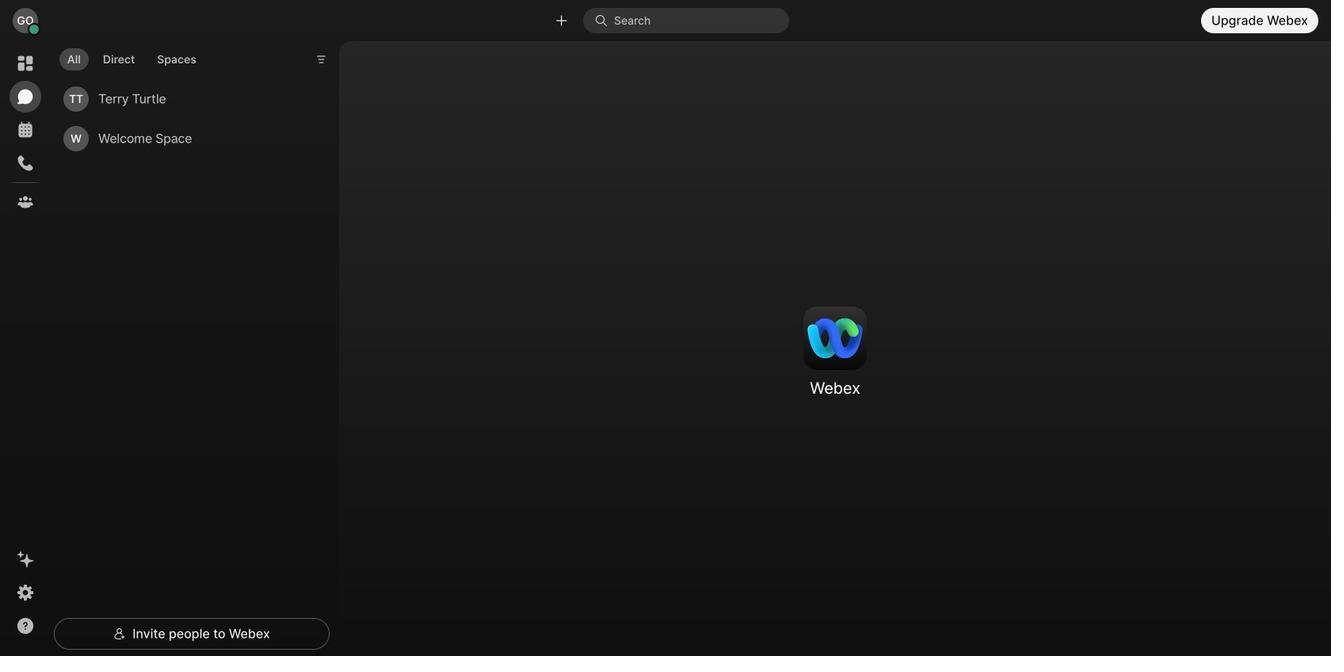 Task type: locate. For each thing, give the bounding box(es) containing it.
navigation
[[0, 41, 51, 656]]

welcome space list item
[[57, 119, 317, 158]]

tab list
[[55, 39, 208, 75]]

webex tab list
[[10, 48, 41, 218]]



Task type: vqa. For each thing, say whether or not it's contained in the screenshot.
"option group"
no



Task type: describe. For each thing, give the bounding box(es) containing it.
terry turtle list item
[[57, 79, 317, 119]]



